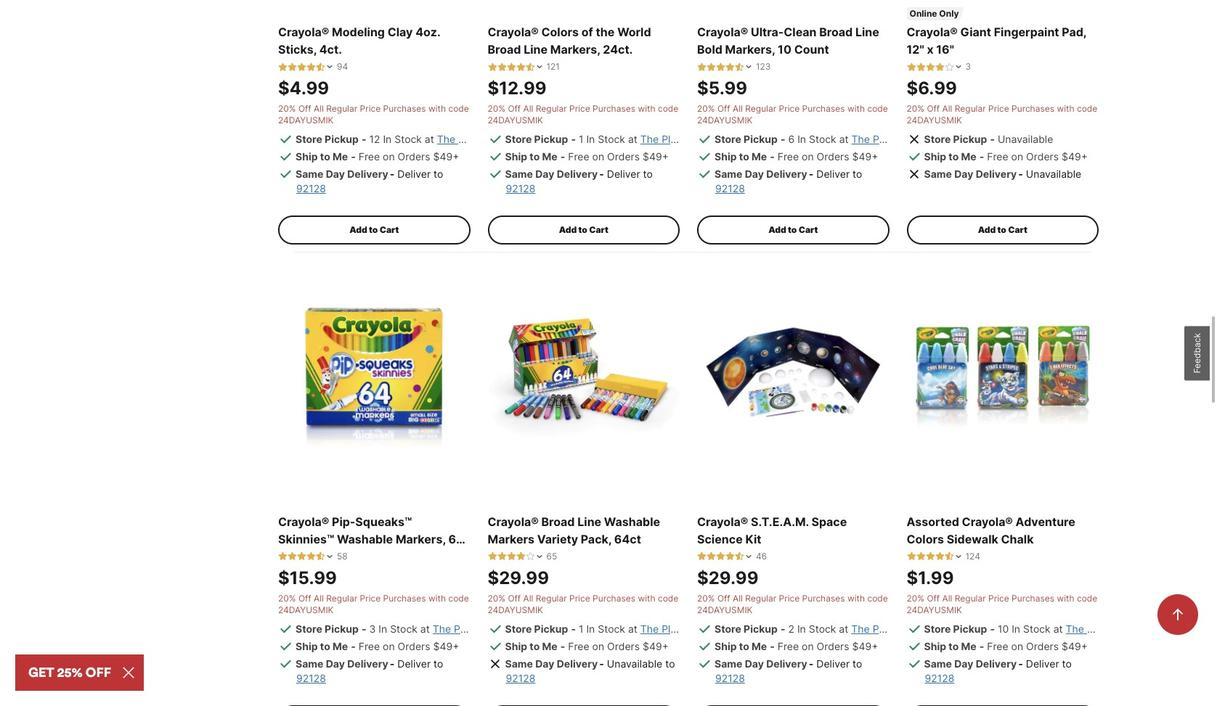 Task type: locate. For each thing, give the bounding box(es) containing it.
$29.99 20% off all regular price purchases with code 24dayusmik up 2
[[697, 568, 888, 616]]

cart for $12.99
[[589, 225, 609, 236]]

free
[[359, 151, 380, 163], [568, 151, 590, 163], [778, 151, 799, 163], [987, 151, 1009, 163], [359, 641, 380, 653], [568, 641, 590, 653], [778, 641, 799, 653], [987, 641, 1009, 653]]

code
[[449, 103, 469, 114], [658, 103, 679, 114], [868, 103, 888, 114], [1077, 103, 1098, 114], [449, 593, 469, 604], [658, 593, 679, 604], [868, 593, 888, 604], [1077, 593, 1098, 604]]

purchases inside $15.99 20% off all regular price purchases with code 24dayusmik
[[383, 593, 426, 604]]

92128 for crayola® pip-squeaks™ skinnies™ washable markers, 64 count
[[296, 672, 326, 685]]

price inside $15.99 20% off all regular price purchases with code 24dayusmik
[[360, 593, 381, 604]]

with inside "$12.99 20% off all regular price purchases with code 24dayusmik"
[[638, 103, 656, 114]]

price inside $1.99 20% off all regular price purchases with code 24dayusmik
[[989, 593, 1010, 604]]

add to cart button for $5.99
[[697, 216, 890, 245]]

code for crayola® ultra-clean broad line bold markers, 10 count
[[868, 103, 888, 114]]

day inside 'same day delivery - unavailable to 92128'
[[536, 658, 555, 670]]

crayola® colors of the world broad line markers, 24ct. link
[[488, 23, 680, 58]]

1 vertical spatial broad
[[488, 42, 521, 57]]

broad inside the crayola® colors of the world broad line markers, 24ct.
[[488, 42, 521, 57]]

day
[[326, 168, 345, 180], [536, 168, 555, 180], [745, 168, 764, 180], [955, 168, 974, 180], [326, 658, 345, 670], [536, 658, 555, 670], [745, 658, 764, 670], [955, 658, 974, 670]]

crayola® up sticks, in the top of the page
[[278, 25, 329, 39]]

off
[[298, 103, 311, 114], [508, 103, 521, 114], [718, 103, 731, 114], [927, 103, 940, 114], [298, 593, 311, 604], [508, 593, 521, 604], [718, 593, 731, 604], [927, 593, 940, 604]]

0 vertical spatial colors
[[542, 25, 579, 39]]

1 horizontal spatial washable
[[604, 515, 660, 529]]

me for crayola® colors of the world broad line markers, 24ct.
[[542, 151, 558, 163]]

off down the 46 dialog
[[718, 593, 731, 604]]

valley for crayola® pip-squeaks™ skinnies™ washable markers, 64 count
[[536, 623, 564, 635]]

ship for crayola® colors of the world broad line markers, 24ct.
[[505, 151, 527, 163]]

me for crayola® s.t.e.a.m. space science kit
[[752, 641, 767, 653]]

2 $29.99 20% off all regular price purchases with code 24dayusmik from the left
[[697, 568, 888, 616]]

free for crayola® modeling clay 4oz. sticks, 4ct.
[[359, 151, 380, 163]]

2 add from the left
[[559, 225, 577, 236]]

1 add from the left
[[350, 225, 367, 236]]

ship for crayola® modeling clay 4oz. sticks, 4ct.
[[296, 151, 318, 163]]

store pickup - 2 in stock at the plaza at imperial valley
[[715, 623, 983, 635]]

crayola® inside crayola® broad line washable markers variety pack, 64ct
[[488, 515, 539, 529]]

1 horizontal spatial count
[[794, 42, 829, 57]]

valley for crayola® modeling clay 4oz. sticks, 4ct.
[[540, 133, 569, 145]]

20% down 65 dialog on the left
[[488, 593, 506, 604]]

24dayusmik for crayola® ultra-clean broad line bold markers, 10 count
[[697, 115, 753, 126]]

store down 65 popup button
[[505, 623, 532, 635]]

off down $4.99
[[298, 103, 311, 114]]

unavailable
[[998, 133, 1054, 145], [1026, 168, 1082, 180], [607, 658, 663, 670]]

deliver for $4.99
[[398, 168, 431, 180]]

65 dialog
[[488, 551, 557, 563]]

with for crayola® ultra-clean broad line bold markers, 10 count
[[848, 103, 865, 114]]

valley for crayola® broad line washable markers variety pack, 64ct
[[744, 623, 772, 635]]

all down $1.99
[[943, 593, 953, 604]]

washable
[[604, 515, 660, 529], [337, 532, 393, 547]]

ship to me - free on orders $49+ for crayola® broad line washable markers variety pack, 64ct
[[505, 641, 669, 653]]

24dayusmik down $4.99
[[278, 115, 334, 126]]

with inside '$5.99 20% off all regular price purchases with code 24dayusmik'
[[848, 103, 865, 114]]

6
[[789, 133, 795, 145]]

store pickup - 1 in stock at the plaza at imperial valley for $29.99
[[505, 623, 772, 635]]

regular for crayola® s.t.e.a.m. space science kit
[[746, 593, 777, 604]]

purchases inside $4.99 20% off all regular price purchases with code 24dayusmik
[[383, 103, 426, 114]]

0 horizontal spatial count
[[278, 550, 313, 564]]

all inside $4.99 20% off all regular price purchases with code 24dayusmik
[[314, 103, 324, 114]]

1 horizontal spatial broad
[[542, 515, 575, 529]]

ship to me - free on orders $49+ down "$12.99 20% off all regular price purchases with code 24dayusmik"
[[505, 151, 669, 163]]

regular inside '$5.99 20% off all regular price purchases with code 24dayusmik'
[[746, 103, 777, 114]]

2 vertical spatial line
[[578, 515, 602, 529]]

store for crayola® colors of the world broad line markers, 24ct.
[[505, 133, 532, 145]]

stock for crayola® ultra-clean broad line bold markers, 10 count
[[809, 133, 837, 145]]

markers,
[[551, 42, 601, 57], [725, 42, 775, 57], [396, 532, 446, 547]]

all down the 46 dialog
[[733, 593, 743, 604]]

on down "$12.99 20% off all regular price purchases with code 24dayusmik"
[[592, 151, 605, 163]]

ship to me - free on orders $49+ for crayola® pip-squeaks™ skinnies™ washable markers, 64 count
[[296, 641, 459, 653]]

pip-
[[332, 515, 355, 529]]

delivery for assorted crayola® adventure colors sidewalk chalk
[[976, 658, 1017, 670]]

1 add to cart from the left
[[350, 225, 399, 236]]

crayola® inside assorted crayola® adventure colors sidewalk chalk
[[962, 515, 1013, 529]]

on for crayola® s.t.e.a.m. space science kit
[[802, 641, 814, 653]]

to inside 'same day delivery - unavailable to 92128'
[[666, 658, 675, 670]]

price inside '$5.99 20% off all regular price purchases with code 24dayusmik'
[[779, 103, 800, 114]]

washable inside crayola® pip-squeaks™ skinnies™ washable markers, 64 count
[[337, 532, 393, 547]]

3 button
[[907, 61, 971, 73]]

on down store pickup - 10 in stock at the plaza at imperial valley
[[1012, 641, 1024, 653]]

all inside '$5.99 20% off all regular price purchases with code 24dayusmik'
[[733, 103, 743, 114]]

24dayusmik down $1.99
[[907, 605, 962, 616]]

store down $15.99 in the left of the page
[[296, 623, 322, 635]]

2 horizontal spatial broad
[[820, 25, 853, 39]]

off inside $4.99 20% off all regular price purchases with code 24dayusmik
[[298, 103, 311, 114]]

20% for crayola® s.t.e.a.m. space science kit
[[697, 593, 715, 604]]

3 add to cart from the left
[[769, 225, 818, 236]]

off down the $12.99
[[508, 103, 521, 114]]

20% down the 46 dialog
[[697, 593, 715, 604]]

price for crayola® broad line washable markers variety pack, 64ct
[[570, 593, 590, 604]]

code for crayola® colors of the world broad line markers, 24ct.
[[658, 103, 679, 114]]

2 horizontal spatial markers,
[[725, 42, 775, 57]]

1 vertical spatial colors
[[907, 532, 944, 547]]

crayola® ultra-clean broad line bold markers, 10 count
[[697, 25, 880, 57]]

off inside $15.99 20% off all regular price purchases with code 24dayusmik
[[298, 593, 311, 604]]

store pickup - 10 in stock at the plaza at imperial valley
[[924, 623, 1198, 635]]

squeaks™
[[355, 515, 412, 529]]

the for assorted crayola® adventure colors sidewalk chalk
[[1066, 623, 1085, 635]]

colors left of at the top of page
[[542, 25, 579, 39]]

stock down "$12.99 20% off all regular price purchases with code 24dayusmik"
[[598, 133, 625, 145]]

92128 for crayola® colors of the world broad line markers, 24ct.
[[506, 182, 536, 195]]

the for crayola® pip-squeaks™ skinnies™ washable markers, 64 count
[[433, 623, 451, 635]]

crayola® inside crayola® s.t.e.a.m. space science kit
[[697, 515, 748, 529]]

regular inside $15.99 20% off all regular price purchases with code 24dayusmik
[[326, 593, 358, 604]]

plaza
[[458, 133, 484, 145], [662, 133, 688, 145], [873, 133, 899, 145], [454, 623, 480, 635], [662, 623, 688, 635], [873, 623, 899, 635], [1087, 623, 1113, 635]]

with inside $15.99 20% off all regular price purchases with code 24dayusmik
[[429, 593, 446, 604]]

20% down $15.99 in the left of the page
[[278, 593, 296, 604]]

0 horizontal spatial 10
[[778, 42, 792, 57]]

0 horizontal spatial 3
[[369, 623, 376, 635]]

off down "$5.99"
[[718, 103, 731, 114]]

code inside "$12.99 20% off all regular price purchases with code 24dayusmik"
[[658, 103, 679, 114]]

94 button
[[278, 61, 348, 73]]

colors
[[542, 25, 579, 39], [907, 532, 944, 547]]

94
[[337, 61, 348, 72]]

1 add to cart button from the left
[[278, 216, 470, 245]]

0 vertical spatial washable
[[604, 515, 660, 529]]

121 button
[[488, 61, 560, 73]]

16"
[[937, 42, 955, 57]]

me for crayola® modeling clay 4oz. sticks, 4ct.
[[333, 151, 348, 163]]

1 vertical spatial line
[[524, 42, 548, 57]]

on
[[383, 151, 395, 163], [592, 151, 605, 163], [802, 151, 814, 163], [1012, 151, 1024, 163], [383, 641, 395, 653], [592, 641, 605, 653], [802, 641, 814, 653], [1012, 641, 1024, 653]]

stock right 6
[[809, 133, 837, 145]]

regular down 46
[[746, 593, 777, 604]]

same inside 'same day delivery - unavailable to 92128'
[[505, 658, 533, 670]]

orders down store pickup - 10 in stock at the plaza at imperial valley
[[1027, 641, 1059, 653]]

markers, up 123
[[725, 42, 775, 57]]

plaza for crayola® modeling clay 4oz. sticks, 4ct.
[[458, 133, 484, 145]]

code inside '$5.99 20% off all regular price purchases with code 24dayusmik'
[[868, 103, 888, 114]]

$15.99
[[278, 568, 337, 589]]

20% inside "$12.99 20% off all regular price purchases with code 24dayusmik"
[[488, 103, 506, 114]]

24dayusmik inside $1.99 20% off all regular price purchases with code 24dayusmik
[[907, 605, 962, 616]]

in down $1.99 20% off all regular price purchases with code 24dayusmik
[[1012, 623, 1021, 635]]

in down "$12.99 20% off all regular price purchases with code 24dayusmik"
[[587, 133, 595, 145]]

121
[[547, 61, 560, 72]]

price up 2
[[779, 593, 800, 604]]

1 $29.99 20% off all regular price purchases with code 24dayusmik from the left
[[488, 568, 679, 616]]

0 horizontal spatial colors
[[542, 25, 579, 39]]

0 vertical spatial count
[[794, 42, 829, 57]]

24dayusmik inside $15.99 20% off all regular price purchases with code 24dayusmik
[[278, 605, 334, 616]]

unavailable inside 'same day delivery - unavailable to 92128'
[[607, 658, 663, 670]]

crayola® up science
[[697, 515, 748, 529]]

4 add to cart from the left
[[978, 225, 1028, 236]]

free down 12
[[359, 151, 380, 163]]

clean
[[784, 25, 817, 39]]

24dayusmik down "$5.99"
[[697, 115, 753, 126]]

code for crayola® broad line washable markers variety pack, 64ct
[[658, 593, 679, 604]]

the for crayola® broad line washable markers variety pack, 64ct
[[641, 623, 659, 635]]

crayola® for crayola® ultra-clean broad line bold markers, 10 count
[[697, 25, 748, 39]]

in right 2
[[798, 623, 806, 635]]

stock for assorted crayola® adventure colors sidewalk chalk
[[1024, 623, 1051, 635]]

$29.99 for kit
[[697, 568, 759, 589]]

price down crayola® pip-squeaks™ skinnies™ washable markers, 64 count at the left bottom of page
[[360, 593, 381, 604]]

crayola® inside crayola® ultra-clean broad line bold markers, 10 count
[[697, 25, 748, 39]]

24dayusmik down the $12.99
[[488, 115, 543, 126]]

crayola® for crayola® broad line washable markers variety pack, 64ct
[[488, 515, 539, 529]]

price up 6
[[779, 103, 800, 114]]

1 vertical spatial count
[[278, 550, 313, 564]]

3 add to cart button from the left
[[697, 216, 890, 245]]

$4.99 20% off all regular price purchases with code 24dayusmik
[[278, 78, 469, 126]]

20% down $6.99
[[907, 103, 925, 114]]

in for kit
[[798, 623, 806, 635]]

same day delivery - unavailable to 92128
[[505, 658, 675, 685]]

delivery inside 'same day delivery - unavailable to 92128'
[[557, 658, 598, 670]]

add to cart for $4.99
[[350, 225, 399, 236]]

24dayusmik inside '$5.99 20% off all regular price purchases with code 24dayusmik'
[[697, 115, 753, 126]]

crayola® broad line washable markers variety pack, 64ct link
[[488, 513, 680, 548]]

in for world
[[587, 133, 595, 145]]

in
[[383, 133, 392, 145], [587, 133, 595, 145], [798, 133, 806, 145], [379, 623, 387, 635], [587, 623, 595, 635], [798, 623, 806, 635], [1012, 623, 1021, 635]]

2 cart from the left
[[589, 225, 609, 236]]

crayola® inside the crayola® colors of the world broad line markers, 24ct.
[[488, 25, 539, 39]]

20% inside $6.99 20% off all regular price purchases with code 24dayusmik
[[907, 103, 925, 114]]

only
[[940, 8, 959, 19]]

4 add from the left
[[978, 225, 996, 236]]

92128 inside 'same day delivery - unavailable to 92128'
[[506, 672, 536, 685]]

crayola® giant fingerpaint pad, 12" x 16" link
[[907, 23, 1099, 58]]

off inside $1.99 20% off all regular price purchases with code 24dayusmik
[[927, 593, 940, 604]]

0 vertical spatial 1
[[579, 133, 584, 145]]

day for assorted crayola® adventure colors sidewalk chalk
[[955, 658, 974, 670]]

free down "$12.99 20% off all regular price purchases with code 24dayusmik"
[[568, 151, 590, 163]]

line inside the crayola® colors of the world broad line markers, 24ct.
[[524, 42, 548, 57]]

1 vertical spatial washable
[[337, 532, 393, 547]]

20% inside $1.99 20% off all regular price purchases with code 24dayusmik
[[907, 593, 925, 604]]

on up same day delivery - unavailable
[[1012, 151, 1024, 163]]

purchases up store pickup - 3 in stock at the plaza at imperial valley
[[383, 593, 426, 604]]

pickup left 6
[[744, 133, 778, 145]]

1 up 'same day delivery - unavailable to 92128'
[[579, 623, 584, 635]]

0 horizontal spatial markers,
[[396, 532, 446, 547]]

1 horizontal spatial $29.99
[[697, 568, 759, 589]]

purchases inside $1.99 20% off all regular price purchases with code 24dayusmik
[[1012, 593, 1055, 604]]

free down 6
[[778, 151, 799, 163]]

same
[[296, 168, 324, 180], [505, 168, 533, 180], [715, 168, 743, 180], [924, 168, 952, 180], [296, 658, 324, 670], [505, 658, 533, 670], [715, 658, 743, 670], [924, 658, 952, 670]]

tabler image
[[278, 62, 288, 72], [307, 62, 316, 72], [316, 62, 325, 72], [497, 62, 507, 72], [507, 62, 516, 72], [516, 62, 526, 72], [526, 62, 535, 72], [707, 62, 716, 72], [716, 62, 726, 72], [726, 62, 735, 72], [735, 62, 745, 72], [907, 62, 916, 72], [935, 62, 945, 72], [278, 552, 288, 562], [307, 552, 316, 562], [316, 552, 325, 562], [497, 552, 507, 562], [707, 552, 716, 562], [716, 552, 726, 562], [907, 552, 916, 562], [916, 552, 926, 562], [926, 552, 935, 562]]

64ct
[[614, 532, 641, 547]]

ship to me - free on orders $49+ up 'same day delivery - unavailable to 92128'
[[505, 641, 669, 653]]

20%
[[278, 103, 296, 114], [488, 103, 506, 114], [697, 103, 715, 114], [907, 103, 925, 114], [278, 593, 296, 604], [488, 593, 506, 604], [697, 593, 715, 604], [907, 593, 925, 604]]

markers, left "64"
[[396, 532, 446, 547]]

price inside "$12.99 20% off all regular price purchases with code 24dayusmik"
[[570, 103, 590, 114]]

stock
[[395, 133, 422, 145], [598, 133, 625, 145], [809, 133, 837, 145], [390, 623, 418, 635], [598, 623, 625, 635], [809, 623, 836, 635], [1024, 623, 1051, 635]]

65
[[547, 551, 557, 562]]

orders for crayola® modeling clay 4oz. sticks, 4ct.
[[398, 151, 430, 163]]

24dayusmik for crayola® modeling clay 4oz. sticks, 4ct.
[[278, 115, 334, 126]]

regular down $15.99 in the left of the page
[[326, 593, 358, 604]]

0 vertical spatial line
[[856, 25, 880, 39]]

$49+ for crayola® modeling clay 4oz. sticks, 4ct.
[[433, 151, 459, 163]]

20% for crayola® colors of the world broad line markers, 24ct.
[[488, 103, 506, 114]]

regular for crayola® colors of the world broad line markers, 24ct.
[[536, 103, 567, 114]]

$6.99
[[907, 78, 957, 99]]

on down store pickup - 12 in stock at the plaza at imperial valley
[[383, 151, 395, 163]]

58 dialog
[[278, 551, 348, 563]]

0 vertical spatial store pickup - 1 in stock at the plaza at imperial valley
[[505, 133, 772, 145]]

pickup
[[325, 133, 359, 145], [534, 133, 568, 145], [744, 133, 778, 145], [954, 133, 988, 145], [325, 623, 359, 635], [534, 623, 568, 635], [744, 623, 778, 635], [954, 623, 988, 635]]

imperial for crayola® s.t.e.a.m. space science kit
[[914, 623, 952, 635]]

1 horizontal spatial line
[[578, 515, 602, 529]]

crayola® up 'x'
[[907, 25, 958, 39]]

in for sidewalk
[[1012, 623, 1021, 635]]

2
[[789, 623, 795, 635]]

1 vertical spatial 1
[[579, 623, 584, 635]]

same for crayola® pip-squeaks™ skinnies™ washable markers, 64 count
[[296, 658, 324, 670]]

2 vertical spatial unavailable
[[607, 658, 663, 670]]

0 horizontal spatial line
[[524, 42, 548, 57]]

orders for crayola® colors of the world broad line markers, 24ct.
[[607, 151, 640, 163]]

in up 'same day delivery - unavailable to 92128'
[[587, 623, 595, 635]]

line up pack,
[[578, 515, 602, 529]]

10 down $1.99 20% off all regular price purchases with code 24dayusmik
[[998, 623, 1009, 635]]

pickup left 2
[[744, 623, 778, 635]]

2 store pickup - 1 in stock at the plaza at imperial valley from the top
[[505, 623, 772, 635]]

$5.99
[[697, 78, 748, 99]]

2 add to cart button from the left
[[488, 216, 680, 245]]

58
[[337, 551, 348, 562]]

pickup for crayola® broad line washable markers variety pack, 64ct
[[534, 623, 568, 635]]

free for crayola® pip-squeaks™ skinnies™ washable markers, 64 count
[[359, 641, 380, 653]]

20% inside $4.99 20% off all regular price purchases with code 24dayusmik
[[278, 103, 296, 114]]

0 vertical spatial broad
[[820, 25, 853, 39]]

all for crayola® colors of the world broad line markers, 24ct.
[[523, 103, 533, 114]]

1 horizontal spatial 3
[[966, 61, 971, 72]]

imperial
[[499, 133, 537, 145], [703, 133, 741, 145], [914, 133, 952, 145], [495, 623, 533, 635], [703, 623, 741, 635], [914, 623, 952, 635], [1128, 623, 1166, 635]]

1 cart from the left
[[380, 225, 399, 236]]

crayola® for crayola® pip-squeaks™ skinnies™ washable markers, 64 count
[[278, 515, 329, 529]]

regular
[[326, 103, 358, 114], [536, 103, 567, 114], [746, 103, 777, 114], [955, 103, 986, 114], [326, 593, 358, 604], [536, 593, 567, 604], [746, 593, 777, 604], [955, 593, 986, 604]]

price inside $4.99 20% off all regular price purchases with code 24dayusmik
[[360, 103, 381, 114]]

purchases down 24ct.
[[593, 103, 636, 114]]

24dayusmik inside "$12.99 20% off all regular price purchases with code 24dayusmik"
[[488, 115, 543, 126]]

purchases down 64ct
[[593, 593, 636, 604]]

stock right 2
[[809, 623, 836, 635]]

ship for crayola® ultra-clean broad line bold markers, 10 count
[[715, 151, 737, 163]]

1 1 from the top
[[579, 133, 584, 145]]

regular for crayola® ultra-clean broad line bold markers, 10 count
[[746, 103, 777, 114]]

20% down "$5.99"
[[697, 103, 715, 114]]

ship to me - free on orders $49+
[[296, 151, 459, 163], [505, 151, 669, 163], [715, 151, 879, 163], [924, 151, 1088, 163], [296, 641, 459, 653], [505, 641, 669, 653], [715, 641, 879, 653], [924, 641, 1088, 653]]

ultra-
[[751, 25, 784, 39]]

off inside "$12.99 20% off all regular price purchases with code 24dayusmik"
[[508, 103, 521, 114]]

off for crayola® pip-squeaks™ skinnies™ washable markers, 64 count
[[298, 593, 311, 604]]

2 1 from the top
[[579, 623, 584, 635]]

off down 65 dialog on the left
[[508, 593, 521, 604]]

all inside $15.99 20% off all regular price purchases with code 24dayusmik
[[314, 593, 324, 604]]

2 $29.99 from the left
[[697, 568, 759, 589]]

24dayusmik inside $4.99 20% off all regular price purchases with code 24dayusmik
[[278, 115, 334, 126]]

assorted crayola&#xae; adventure colors sidewalk chalk image
[[907, 276, 1099, 468]]

ship to me - free on orders $49+ down $15.99 20% off all regular price purchases with code 24dayusmik
[[296, 641, 459, 653]]

off inside '$5.99 20% off all regular price purchases with code 24dayusmik'
[[718, 103, 731, 114]]

with inside $1.99 20% off all regular price purchases with code 24dayusmik
[[1057, 593, 1075, 604]]

all inside "$12.99 20% off all regular price purchases with code 24dayusmik"
[[523, 103, 533, 114]]

stock down $15.99 20% off all regular price purchases with code 24dayusmik
[[390, 623, 418, 635]]

kit
[[746, 532, 762, 547]]

tabler image
[[288, 62, 297, 72], [297, 62, 307, 72], [488, 62, 497, 72], [697, 62, 707, 72], [916, 62, 926, 72], [926, 62, 935, 72], [945, 62, 954, 72], [288, 552, 297, 562], [297, 552, 307, 562], [488, 552, 497, 562], [507, 552, 516, 562], [516, 552, 526, 562], [526, 552, 535, 562], [697, 552, 707, 562], [726, 552, 735, 562], [735, 552, 745, 562], [935, 552, 945, 562], [945, 552, 954, 562]]

1 horizontal spatial $29.99 20% off all regular price purchases with code 24dayusmik
[[697, 568, 888, 616]]

1 vertical spatial unavailable
[[1026, 168, 1082, 180]]

3 dialog
[[907, 61, 971, 73]]

crayola® for crayola® modeling clay 4oz. sticks, 4ct.
[[278, 25, 329, 39]]

me for assorted crayola® adventure colors sidewalk chalk
[[961, 641, 977, 653]]

regular inside "$12.99 20% off all regular price purchases with code 24dayusmik"
[[536, 103, 567, 114]]

crayola®
[[278, 25, 329, 39], [488, 25, 539, 39], [697, 25, 748, 39], [907, 25, 958, 39], [278, 515, 329, 529], [488, 515, 539, 529], [697, 515, 748, 529], [962, 515, 1013, 529]]

1 store pickup - 1 in stock at the plaza at imperial valley from the top
[[505, 133, 772, 145]]

regular down 65
[[536, 593, 567, 604]]

purchases up store pickup - 10 in stock at the plaza at imperial valley
[[1012, 593, 1055, 604]]

giant
[[961, 25, 992, 39]]

day for crayola® broad line washable markers variety pack, 64ct
[[536, 658, 555, 670]]

skinnies™
[[278, 532, 334, 547]]

off for crayola® ultra-clean broad line bold markers, 10 count
[[718, 103, 731, 114]]

free down $15.99 20% off all regular price purchases with code 24dayusmik
[[359, 641, 380, 653]]

1 $29.99 from the left
[[488, 568, 549, 589]]

line up 121 dialog
[[524, 42, 548, 57]]

$5.99 20% off all regular price purchases with code 24dayusmik
[[697, 78, 888, 126]]

online
[[910, 8, 937, 19]]

free for assorted crayola® adventure colors sidewalk chalk
[[987, 641, 1009, 653]]

store down the $12.99
[[505, 133, 532, 145]]

purchases up store pickup - unavailable
[[1012, 103, 1055, 114]]

0 horizontal spatial $29.99 20% off all regular price purchases with code 24dayusmik
[[488, 568, 679, 616]]

all down $4.99
[[314, 103, 324, 114]]

crayola® broad line washable markers variety pack, 64ct
[[488, 515, 660, 547]]

crayola&#xae; broad line washable markers variety pack, 64ct image
[[488, 276, 680, 468]]

all down 65 popup button
[[523, 593, 533, 604]]

crayola® inside crayola® modeling clay 4oz. sticks, 4ct.
[[278, 25, 329, 39]]

washable up 64ct
[[604, 515, 660, 529]]

all inside $1.99 20% off all regular price purchases with code 24dayusmik
[[943, 593, 953, 604]]

code inside $1.99 20% off all regular price purchases with code 24dayusmik
[[1077, 593, 1098, 604]]

space
[[812, 515, 847, 529]]

store pickup - 1 in stock at the plaza at imperial valley
[[505, 133, 772, 145], [505, 623, 772, 635]]

the for crayola® ultra-clean broad line bold markers, 10 count
[[852, 133, 870, 145]]

$29.99 20% off all regular price purchases with code 24dayusmik
[[488, 568, 679, 616], [697, 568, 888, 616]]

2 vertical spatial broad
[[542, 515, 575, 529]]

crayola® inside crayola® pip-squeaks™ skinnies™ washable markers, 64 count
[[278, 515, 329, 529]]

orders down "store pickup - 6 in stock at the plaza at imperial valley"
[[817, 151, 850, 163]]

to
[[320, 151, 330, 163], [530, 151, 540, 163], [739, 151, 750, 163], [949, 151, 959, 163], [434, 168, 443, 180], [643, 168, 653, 180], [853, 168, 863, 180], [369, 225, 378, 236], [579, 225, 588, 236], [788, 225, 797, 236], [998, 225, 1007, 236], [320, 641, 330, 653], [530, 641, 540, 653], [739, 641, 750, 653], [949, 641, 959, 653], [434, 658, 443, 670], [666, 658, 675, 670], [853, 658, 863, 670], [1062, 658, 1072, 670]]

stock for crayola® colors of the world broad line markers, 24ct.
[[598, 133, 625, 145]]

purchases inside "$12.99 20% off all regular price purchases with code 24dayusmik"
[[593, 103, 636, 114]]

add to cart button
[[278, 216, 470, 245], [488, 216, 680, 245], [697, 216, 890, 245], [907, 216, 1099, 245]]

purchases
[[383, 103, 426, 114], [593, 103, 636, 114], [802, 103, 845, 114], [1012, 103, 1055, 114], [383, 593, 426, 604], [593, 593, 636, 604], [802, 593, 845, 604], [1012, 593, 1055, 604]]

code inside $4.99 20% off all regular price purchases with code 24dayusmik
[[449, 103, 469, 114]]

crayola® inside crayola® giant fingerpaint pad, 12" x 16"
[[907, 25, 958, 39]]

code inside $6.99 20% off all regular price purchases with code 24dayusmik
[[1077, 103, 1098, 114]]

$1.99 20% off all regular price purchases with code 24dayusmik
[[907, 568, 1098, 616]]

regular inside $1.99 20% off all regular price purchases with code 24dayusmik
[[955, 593, 986, 604]]

ship to me - free on orders $49+ for assorted crayola® adventure colors sidewalk chalk
[[924, 641, 1088, 653]]

store pickup - 1 in stock at the plaza at imperial valley up 'same day delivery - unavailable to 92128'
[[505, 623, 772, 635]]

pickup down $1.99 20% off all regular price purchases with code 24dayusmik
[[954, 623, 988, 635]]

0 horizontal spatial washable
[[337, 532, 393, 547]]

price down pack,
[[570, 593, 590, 604]]

count down the skinnies™
[[278, 550, 313, 564]]

store
[[296, 133, 322, 145], [505, 133, 532, 145], [715, 133, 742, 145], [924, 133, 951, 145], [296, 623, 322, 635], [505, 623, 532, 635], [715, 623, 742, 635], [924, 623, 951, 635]]

4 cart from the left
[[1008, 225, 1028, 236]]

24dayusmik down $6.99
[[907, 115, 962, 126]]

tabler image inside 121 dialog
[[488, 62, 497, 72]]

1 vertical spatial store pickup - 1 in stock at the plaza at imperial valley
[[505, 623, 772, 635]]

ship
[[296, 151, 318, 163], [505, 151, 527, 163], [715, 151, 737, 163], [924, 151, 947, 163], [296, 641, 318, 653], [505, 641, 527, 653], [715, 641, 737, 653], [924, 641, 947, 653]]

ship to me - free on orders $49+ down 6
[[715, 151, 879, 163]]

colors inside the crayola® colors of the world broad line markers, 24ct.
[[542, 25, 579, 39]]

add to cart for $5.99
[[769, 225, 818, 236]]

plaza for crayola® broad line washable markers variety pack, 64ct
[[662, 623, 688, 635]]

2 horizontal spatial line
[[856, 25, 880, 39]]

purchases for assorted crayola® adventure colors sidewalk chalk
[[1012, 593, 1055, 604]]

free up 'same day delivery - unavailable to 92128'
[[568, 641, 590, 653]]

$29.99 down 65 dialog on the left
[[488, 568, 549, 589]]

all down the $12.99
[[523, 103, 533, 114]]

purchases up store pickup - 12 in stock at the plaza at imperial valley
[[383, 103, 426, 114]]

free down $1.99 20% off all regular price purchases with code 24dayusmik
[[987, 641, 1009, 653]]

regular inside $4.99 20% off all regular price purchases with code 24dayusmik
[[326, 103, 358, 114]]

delivery for crayola® pip-squeaks™ skinnies™ washable markers, 64 count
[[347, 658, 389, 670]]

deliver for $12.99
[[607, 168, 640, 180]]

broad inside crayola® broad line washable markers variety pack, 64ct
[[542, 515, 575, 529]]

ship to me - free on orders $49+ up same day delivery - unavailable
[[924, 151, 1088, 163]]

with inside $4.99 20% off all regular price purchases with code 24dayusmik
[[429, 103, 446, 114]]

46
[[756, 551, 767, 562]]

code inside $15.99 20% off all regular price purchases with code 24dayusmik
[[449, 593, 469, 604]]

assorted
[[907, 515, 960, 529]]

pad,
[[1062, 25, 1087, 39]]

10 down clean
[[778, 42, 792, 57]]

bold
[[697, 42, 723, 57]]

orders down store pickup - 2 in stock at the plaza at imperial valley
[[817, 641, 850, 653]]

20% inside '$5.99 20% off all regular price purchases with code 24dayusmik'
[[697, 103, 715, 114]]

valley
[[540, 133, 569, 145], [744, 133, 772, 145], [955, 133, 983, 145], [536, 623, 564, 635], [744, 623, 772, 635], [955, 623, 983, 635], [1169, 623, 1198, 635]]

0 vertical spatial 3
[[966, 61, 971, 72]]

store down $1.99
[[924, 623, 951, 635]]

-
[[362, 133, 366, 145], [571, 133, 576, 145], [781, 133, 786, 145], [990, 133, 995, 145], [351, 151, 356, 163], [561, 151, 565, 163], [770, 151, 775, 163], [980, 151, 985, 163], [390, 168, 395, 180], [600, 168, 604, 180], [809, 168, 814, 180], [1019, 168, 1023, 180], [362, 623, 366, 635], [571, 623, 576, 635], [781, 623, 786, 635], [990, 623, 995, 635], [351, 641, 356, 653], [561, 641, 565, 653], [770, 641, 775, 653], [980, 641, 985, 653], [390, 658, 395, 670], [600, 658, 604, 670], [809, 658, 814, 670], [1019, 658, 1023, 670]]

1 horizontal spatial markers,
[[551, 42, 601, 57]]

sticks,
[[278, 42, 317, 57]]

crayola® up markers
[[488, 515, 539, 529]]

add
[[350, 225, 367, 236], [559, 225, 577, 236], [769, 225, 786, 236], [978, 225, 996, 236]]

purchases inside '$5.99 20% off all regular price purchases with code 24dayusmik'
[[802, 103, 845, 114]]

off down $1.99
[[927, 593, 940, 604]]

3 cart from the left
[[799, 225, 818, 236]]

1 vertical spatial 10
[[998, 623, 1009, 635]]

92128 for crayola® ultra-clean broad line bold markers, 10 count
[[716, 182, 745, 195]]

46 dialog
[[697, 551, 767, 563]]

purchases up "store pickup - 6 in stock at the plaza at imperial valley"
[[802, 103, 845, 114]]

line
[[856, 25, 880, 39], [524, 42, 548, 57], [578, 515, 602, 529]]

1 horizontal spatial colors
[[907, 532, 944, 547]]

4 add to cart button from the left
[[907, 216, 1099, 245]]

regular down the $12.99
[[536, 103, 567, 114]]

0 horizontal spatial $29.99
[[488, 568, 549, 589]]

orders up 'same day delivery - unavailable to 92128'
[[607, 641, 640, 653]]

$49+ for crayola® broad line washable markers variety pack, 64ct
[[643, 641, 669, 653]]

broad up the 121 popup button
[[488, 42, 521, 57]]

same day delivery - deliver to 92128 for $29.99
[[715, 658, 863, 685]]

24dayusmik inside $6.99 20% off all regular price purchases with code 24dayusmik
[[907, 115, 962, 126]]

3 add from the left
[[769, 225, 786, 236]]

orders for crayola® ultra-clean broad line bold markers, 10 count
[[817, 151, 850, 163]]

at
[[425, 133, 434, 145], [487, 133, 497, 145], [628, 133, 638, 145], [691, 133, 700, 145], [840, 133, 849, 145], [902, 133, 911, 145], [420, 623, 430, 635], [483, 623, 492, 635], [628, 623, 638, 635], [691, 623, 700, 635], [839, 623, 849, 635], [902, 623, 911, 635], [1054, 623, 1063, 635], [1116, 623, 1126, 635]]

same day delivery - deliver to 92128 for $4.99
[[296, 168, 443, 195]]

2 add to cart from the left
[[559, 225, 609, 236]]

store pickup - 12 in stock at the plaza at imperial valley
[[296, 133, 569, 145]]

store left 2
[[715, 623, 742, 635]]

stock down $1.99 20% off all regular price purchases with code 24dayusmik
[[1024, 623, 1051, 635]]

0 vertical spatial 10
[[778, 42, 792, 57]]

ship to me - free on orders $49+ down $1.99 20% off all regular price purchases with code 24dayusmik
[[924, 641, 1088, 653]]

free down 2
[[778, 641, 799, 653]]

cart
[[380, 225, 399, 236], [589, 225, 609, 236], [799, 225, 818, 236], [1008, 225, 1028, 236]]

free for crayola® ultra-clean broad line bold markers, 10 count
[[778, 151, 799, 163]]

with
[[429, 103, 446, 114], [638, 103, 656, 114], [848, 103, 865, 114], [1057, 103, 1075, 114], [429, 593, 446, 604], [638, 593, 656, 604], [848, 593, 865, 604], [1057, 593, 1075, 604]]

off for crayola® modeling clay 4oz. sticks, 4ct.
[[298, 103, 311, 114]]

20% inside $15.99 20% off all regular price purchases with code 24dayusmik
[[278, 593, 296, 604]]

all inside $6.99 20% off all regular price purchases with code 24dayusmik
[[943, 103, 953, 114]]

crayola® s.t.e.a.m. space science kit
[[697, 515, 847, 547]]

$29.99 down the 46 dialog
[[697, 568, 759, 589]]

$49+
[[433, 151, 459, 163], [643, 151, 669, 163], [853, 151, 879, 163], [1062, 151, 1088, 163], [433, 641, 459, 653], [643, 641, 669, 653], [853, 641, 879, 653], [1062, 641, 1088, 653]]

all down $6.99
[[943, 103, 953, 114]]

on for crayola® colors of the world broad line markers, 24ct.
[[592, 151, 605, 163]]

count inside crayola® ultra-clean broad line bold markers, 10 count
[[794, 42, 829, 57]]

stock for crayola® pip-squeaks™ skinnies™ washable markers, 64 count
[[390, 623, 418, 635]]

day for crayola® ultra-clean broad line bold markers, 10 count
[[745, 168, 764, 180]]

0 horizontal spatial broad
[[488, 42, 521, 57]]

add for $5.99
[[769, 225, 786, 236]]

me for crayola® pip-squeaks™ skinnies™ washable markers, 64 count
[[333, 641, 348, 653]]

orders down "$12.99 20% off all regular price purchases with code 24dayusmik"
[[607, 151, 640, 163]]

all down "$5.99"
[[733, 103, 743, 114]]

imperial for crayola® pip-squeaks™ skinnies™ washable markers, 64 count
[[495, 623, 533, 635]]



Task type: vqa. For each thing, say whether or not it's contained in the screenshot.


Task type: describe. For each thing, give the bounding box(es) containing it.
chalk
[[1001, 532, 1034, 547]]

3 inside dialog
[[966, 61, 971, 72]]

crayola&#xae; pip-squeaks&#x2122; skinnies&#x2122; washable markers, 64 count image
[[278, 276, 470, 468]]

pickup for crayola® colors of the world broad line markers, 24ct.
[[534, 133, 568, 145]]

markers
[[488, 532, 535, 547]]

same day delivery - deliver to 92128 for $12.99
[[505, 168, 653, 195]]

tabler image inside 65 dialog
[[497, 552, 507, 562]]

line inside crayola® broad line washable markers variety pack, 64ct
[[578, 515, 602, 529]]

price for crayola® modeling clay 4oz. sticks, 4ct.
[[360, 103, 381, 114]]

0 vertical spatial unavailable
[[998, 133, 1054, 145]]

store pickup - 6 in stock at the plaza at imperial valley
[[715, 133, 983, 145]]

delivery for crayola® colors of the world broad line markers, 24ct.
[[557, 168, 598, 180]]

$15.99 20% off all regular price purchases with code 24dayusmik
[[278, 568, 469, 616]]

markers, inside the crayola® colors of the world broad line markers, 24ct.
[[551, 42, 601, 57]]

variety
[[537, 532, 578, 547]]

on for crayola® pip-squeaks™ skinnies™ washable markers, 64 count
[[383, 641, 395, 653]]

crayola® colors of the world broad line markers, 24ct.
[[488, 25, 651, 57]]

same day delivery - unavailable
[[924, 168, 1082, 180]]

orders up same day delivery - unavailable
[[1027, 151, 1059, 163]]

24dayusmik for crayola® colors of the world broad line markers, 24ct.
[[488, 115, 543, 126]]

imperial for assorted crayola® adventure colors sidewalk chalk
[[1128, 623, 1166, 635]]

add for $12.99
[[559, 225, 577, 236]]

crayola® modeling clay 4oz. sticks, 4ct.
[[278, 25, 440, 57]]

store pickup - unavailable
[[924, 133, 1054, 145]]

me for crayola® ultra-clean broad line bold markers, 10 count
[[752, 151, 767, 163]]

20% for assorted crayola® adventure colors sidewalk chalk
[[907, 593, 925, 604]]

1 vertical spatial 3
[[369, 623, 376, 635]]

$49+ for crayola® ultra-clean broad line bold markers, 10 count
[[853, 151, 879, 163]]

123 button
[[697, 61, 771, 73]]

4ct.
[[319, 42, 342, 57]]

92128 for crayola® broad line washable markers variety pack, 64ct
[[506, 672, 536, 685]]

on for crayola® modeling clay 4oz. sticks, 4ct.
[[383, 151, 395, 163]]

$49+ for crayola® pip-squeaks™ skinnies™ washable markers, 64 count
[[433, 641, 459, 653]]

off for assorted crayola® adventure colors sidewalk chalk
[[927, 593, 940, 604]]

$49+ for crayola® s.t.e.a.m. space science kit
[[853, 641, 879, 653]]

free up same day delivery - unavailable
[[987, 151, 1009, 163]]

valley for crayola® colors of the world broad line markers, 24ct.
[[744, 133, 772, 145]]

crayola® pip-squeaks™ skinnies™ washable markers, 64 count
[[278, 515, 464, 564]]

adventure
[[1016, 515, 1076, 529]]

tabler image inside 123 dialog
[[697, 62, 707, 72]]

ship to me - free on orders $49+ for crayola® modeling clay 4oz. sticks, 4ct.
[[296, 151, 459, 163]]

ship for crayola® pip-squeaks™ skinnies™ washable markers, 64 count
[[296, 641, 318, 653]]

fingerpaint
[[994, 25, 1060, 39]]

58 button
[[278, 551, 348, 563]]

price inside $6.99 20% off all regular price purchases with code 24dayusmik
[[989, 103, 1010, 114]]

12
[[369, 133, 380, 145]]

123 dialog
[[697, 61, 771, 73]]

crayola® modeling clay 4oz. sticks, 4ct. link
[[278, 23, 470, 58]]

store for crayola® pip-squeaks™ skinnies™ washable markers, 64 count
[[296, 623, 322, 635]]

124
[[966, 551, 981, 562]]

store down $6.99
[[924, 133, 951, 145]]

pickup up same day delivery - unavailable
[[954, 133, 988, 145]]

purchases for crayola® modeling clay 4oz. sticks, 4ct.
[[383, 103, 426, 114]]

markers, inside crayola® ultra-clean broad line bold markers, 10 count
[[725, 42, 775, 57]]

1 horizontal spatial 10
[[998, 623, 1009, 635]]

delivery for crayola® s.t.e.a.m. space science kit
[[767, 658, 808, 670]]

store pickup - 1 in stock at the plaza at imperial valley for $12.99
[[505, 133, 772, 145]]

46 button
[[697, 551, 767, 563]]

crayola® giant fingerpaint pad, 12" x 16"
[[907, 25, 1087, 57]]

crayola® for crayola® s.t.e.a.m. space science kit
[[697, 515, 748, 529]]

crayola® pip-squeaks™ skinnies™ washable markers, 64 count link
[[278, 513, 470, 564]]

124 dialog
[[907, 551, 981, 563]]

the for crayola® s.t.e.a.m. space science kit
[[852, 623, 870, 635]]

regular for crayola® modeling clay 4oz. sticks, 4ct.
[[326, 103, 358, 114]]

4oz.
[[416, 25, 440, 39]]

crayola® for crayola® colors of the world broad line markers, 24ct.
[[488, 25, 539, 39]]

delivery for crayola® ultra-clean broad line bold markers, 10 count
[[767, 168, 808, 180]]

crayola&#xae; s.t.e.a.m. space science kit image
[[697, 276, 890, 468]]

the
[[596, 25, 615, 39]]

24dayusmik for assorted crayola® adventure colors sidewalk chalk
[[907, 605, 962, 616]]

regular for assorted crayola® adventure colors sidewalk chalk
[[955, 593, 986, 604]]

count inside crayola® pip-squeaks™ skinnies™ washable markers, 64 count
[[278, 550, 313, 564]]

with for crayola® colors of the world broad line markers, 24ct.
[[638, 103, 656, 114]]

ship for crayola® broad line washable markers variety pack, 64ct
[[505, 641, 527, 653]]

delivery for crayola® modeling clay 4oz. sticks, 4ct.
[[347, 168, 389, 180]]

124 button
[[907, 551, 981, 563]]

clay
[[388, 25, 413, 39]]

$1.99
[[907, 568, 954, 589]]

24dayusmik for crayola® s.t.e.a.m. space science kit
[[697, 605, 753, 616]]

markers, inside crayola® pip-squeaks™ skinnies™ washable markers, 64 count
[[396, 532, 446, 547]]

purchases for crayola® ultra-clean broad line bold markers, 10 count
[[802, 103, 845, 114]]

in for sticks,
[[383, 133, 392, 145]]

modeling
[[332, 25, 385, 39]]

store for crayola® ultra-clean broad line bold markers, 10 count
[[715, 133, 742, 145]]

$29.99 for markers
[[488, 568, 549, 589]]

x
[[927, 42, 934, 57]]

with inside $6.99 20% off all regular price purchases with code 24dayusmik
[[1057, 103, 1075, 114]]

valley for assorted crayola® adventure colors sidewalk chalk
[[1169, 623, 1198, 635]]

on for assorted crayola® adventure colors sidewalk chalk
[[1012, 641, 1024, 653]]

on for crayola® ultra-clean broad line bold markers, 10 count
[[802, 151, 814, 163]]

pickup for crayola® s.t.e.a.m. space science kit
[[744, 623, 778, 635]]

purchases for crayola® pip-squeaks™ skinnies™ washable markers, 64 count
[[383, 593, 426, 604]]

broad inside crayola® ultra-clean broad line bold markers, 10 count
[[820, 25, 853, 39]]

s.t.e.a.m.
[[751, 515, 809, 529]]

the for crayola® modeling clay 4oz. sticks, 4ct.
[[437, 133, 456, 145]]

pack,
[[581, 532, 612, 547]]

in for markers
[[587, 623, 595, 635]]

add to cart button for $4.99
[[278, 216, 470, 245]]

valley for crayola® s.t.e.a.m. space science kit
[[955, 623, 983, 635]]

plaza for crayola® ultra-clean broad line bold markers, 10 count
[[873, 133, 899, 145]]

with for crayola® modeling clay 4oz. sticks, 4ct.
[[429, 103, 446, 114]]

stock for crayola® modeling clay 4oz. sticks, 4ct.
[[395, 133, 422, 145]]

- inside 'same day delivery - unavailable to 92128'
[[600, 658, 604, 670]]

$12.99
[[488, 78, 547, 99]]

20% for crayola® pip-squeaks™ skinnies™ washable markers, 64 count
[[278, 593, 296, 604]]

regular inside $6.99 20% off all regular price purchases with code 24dayusmik
[[955, 103, 986, 114]]

delivery for crayola® broad line washable markers variety pack, 64ct
[[557, 658, 598, 670]]

off inside $6.99 20% off all regular price purchases with code 24dayusmik
[[927, 103, 940, 114]]

10 inside crayola® ultra-clean broad line bold markers, 10 count
[[778, 42, 792, 57]]

crayola® s.t.e.a.m. space science kit link
[[697, 513, 890, 548]]

24ct.
[[603, 42, 633, 57]]

all for assorted crayola® adventure colors sidewalk chalk
[[943, 593, 953, 604]]

store pickup - 3 in stock at the plaza at imperial valley
[[296, 623, 564, 635]]

colors inside assorted crayola® adventure colors sidewalk chalk
[[907, 532, 944, 547]]

price for crayola® s.t.e.a.m. space science kit
[[779, 593, 800, 604]]

imperial for crayola® broad line washable markers variety pack, 64ct
[[703, 623, 741, 635]]

$6.99 20% off all regular price purchases with code 24dayusmik
[[907, 78, 1098, 126]]

12"
[[907, 42, 925, 57]]

add for $4.99
[[350, 225, 367, 236]]

64
[[449, 532, 464, 547]]

washable inside crayola® broad line washable markers variety pack, 64ct
[[604, 515, 660, 529]]

$12.99 20% off all regular price purchases with code 24dayusmik
[[488, 78, 679, 126]]

with for crayola® pip-squeaks™ skinnies™ washable markers, 64 count
[[429, 593, 446, 604]]

world
[[618, 25, 651, 39]]

with for crayola® broad line washable markers variety pack, 64ct
[[638, 593, 656, 604]]

purchases inside $6.99 20% off all regular price purchases with code 24dayusmik
[[1012, 103, 1055, 114]]

same for crayola® s.t.e.a.m. space science kit
[[715, 658, 743, 670]]

123
[[756, 61, 771, 72]]

orders for crayola® broad line washable markers variety pack, 64ct
[[607, 641, 640, 653]]

ship to me - free on orders $49+ for crayola® s.t.e.a.m. space science kit
[[715, 641, 879, 653]]

92128 for assorted crayola® adventure colors sidewalk chalk
[[925, 672, 955, 685]]

1 for $29.99
[[579, 623, 584, 635]]

94 dialog
[[278, 61, 348, 73]]

same day delivery - deliver to 92128 for $5.99
[[715, 168, 863, 195]]

65 button
[[488, 551, 557, 563]]

day for crayola® modeling clay 4oz. sticks, 4ct.
[[326, 168, 345, 180]]

24dayusmik for crayola® pip-squeaks™ skinnies™ washable markers, 64 count
[[278, 605, 334, 616]]

online only
[[910, 8, 959, 19]]

day for crayola® pip-squeaks™ skinnies™ washable markers, 64 count
[[326, 658, 345, 670]]

assorted crayola® adventure colors sidewalk chalk
[[907, 515, 1076, 547]]

free for crayola® s.t.e.a.m. space science kit
[[778, 641, 799, 653]]

crayola® ultra-clean broad line bold markers, 10 count link
[[697, 23, 890, 58]]

purchases for crayola® broad line washable markers variety pack, 64ct
[[593, 593, 636, 604]]

of
[[582, 25, 593, 39]]

$4.99
[[278, 78, 329, 99]]

price for assorted crayola® adventure colors sidewalk chalk
[[989, 593, 1010, 604]]

science
[[697, 532, 743, 547]]

121 dialog
[[488, 61, 560, 73]]

sidewalk
[[947, 532, 999, 547]]

line inside crayola® ultra-clean broad line bold markers, 10 count
[[856, 25, 880, 39]]

day for crayola® s.t.e.a.m. space science kit
[[745, 658, 764, 670]]

assorted crayola® adventure colors sidewalk chalk link
[[907, 513, 1099, 548]]

same for crayola® modeling clay 4oz. sticks, 4ct.
[[296, 168, 324, 180]]



